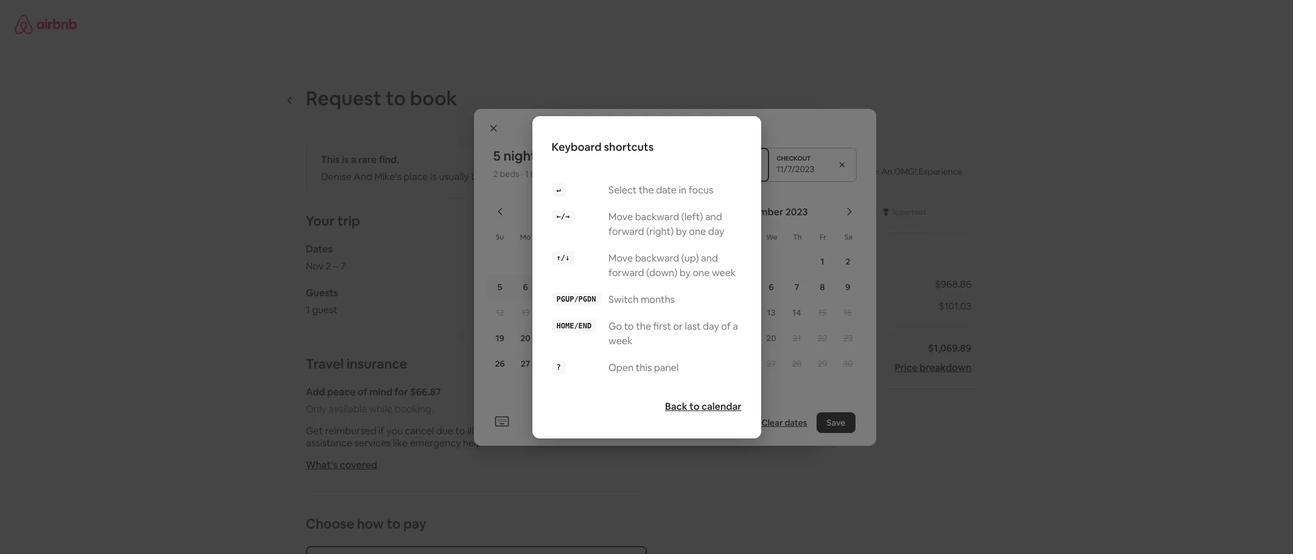 Task type: vqa. For each thing, say whether or not it's contained in the screenshot.


Task type: locate. For each thing, give the bounding box(es) containing it.
2 9 from the left
[[846, 281, 851, 292]]

booked.
[[471, 170, 508, 183]]

backward inside move backward (up) and forward (down) by one week
[[635, 252, 679, 264]]

–
[[333, 260, 338, 273]]

and inside move backward (left) and forward (right) by one day
[[705, 210, 722, 223]]

2023 down select
[[591, 205, 613, 218]]

0 vertical spatial dome
[[801, 154, 822, 164]]

0 horizontal spatial 22
[[572, 333, 582, 344]]

nights
[[504, 147, 543, 164], [726, 278, 754, 291]]

1 horizontal spatial 5 nights
[[719, 278, 754, 291]]

we
[[766, 232, 778, 242]]

and inside get reimbursed if you cancel due to illness, flight delays, and more. plus, get assistance services like emergency help.
[[557, 425, 574, 438]]

1 horizontal spatial 9 button
[[835, 275, 861, 299]]

7 up 14
[[795, 281, 799, 292]]

0 vertical spatial one
[[689, 225, 706, 238]]

27 right 26 button
[[521, 358, 530, 369]]

28 button down home and end keys, image
[[538, 351, 564, 376]]

is right place
[[430, 170, 437, 183]]

24, sunday, december 2023. unavailable button
[[683, 351, 707, 376]]

26 button
[[487, 351, 513, 376]]

14
[[793, 307, 801, 318]]

1 8 from the left
[[574, 281, 579, 292]]

2 move from the top
[[609, 252, 633, 264]]

0 horizontal spatial a
[[351, 153, 356, 166]]

1 vertical spatial is
[[430, 170, 437, 183]]

beds
[[500, 168, 519, 179]]

5 up 2 beds
[[493, 147, 501, 164]]

2
[[493, 168, 498, 179], [846, 256, 851, 267], [326, 260, 331, 273]]

su for th
[[691, 232, 700, 242]]

to left book
[[386, 86, 406, 111]]

0 horizontal spatial nights
[[504, 147, 543, 164]]

su down (left) on the right top of page
[[691, 232, 700, 242]]

1 edit from the top
[[629, 243, 647, 256]]

guests
[[306, 287, 338, 299]]

last
[[685, 320, 701, 333]]

5 up 12
[[498, 281, 502, 292]]

0 vertical spatial your
[[306, 212, 335, 229]]

1 su from the left
[[496, 232, 504, 242]]

1 left 'guest'
[[306, 304, 310, 316]]

help.
[[463, 437, 485, 450]]

forward inside move backward (left) and forward (right) by one day
[[609, 225, 644, 238]]

19
[[496, 333, 504, 344]]

16 up 23
[[844, 307, 852, 318]]

up and down arrow keys, image
[[552, 251, 575, 264]]

0 horizontal spatial 15 button
[[564, 300, 589, 325]]

move inside move backward (up) and forward (down) by one week
[[609, 252, 633, 264]]

day up your total
[[708, 225, 725, 238]]

1 vertical spatial edit
[[629, 287, 647, 299]]

1 horizontal spatial 15
[[818, 307, 827, 318]]

1 horizontal spatial 8
[[820, 281, 825, 292]]

1 horizontal spatial 13 button
[[759, 300, 784, 325]]

day right last
[[703, 320, 719, 333]]

1 horizontal spatial your
[[719, 248, 747, 265]]

1 27 from the left
[[521, 358, 530, 369]]

and left more.
[[557, 425, 574, 438]]

1 horizontal spatial 27 button
[[759, 351, 784, 376]]

27 button right 26, tuesday, december 2023. unavailable button
[[759, 351, 784, 376]]

a inside this is a rare find. denise and mike's place is usually booked.
[[351, 153, 356, 166]]

2 forward from the top
[[609, 266, 644, 279]]

forward for move backward (up) and forward (down) by one week
[[609, 266, 644, 279]]

2023
[[591, 205, 613, 218], [786, 205, 808, 218]]

28 button left 29
[[784, 351, 810, 376]]

28 left 29 button
[[792, 358, 802, 369]]

the left date at the top of the page
[[639, 183, 654, 196]]

22 for first the 22 button from the left
[[572, 333, 582, 344]]

edit for guests 1 guest
[[629, 287, 647, 299]]

1 horizontal spatial 2023
[[786, 205, 808, 218]]

fr up 3 button
[[624, 232, 631, 242]]

7 right "–"
[[340, 260, 346, 273]]

place
[[404, 170, 428, 183]]

1 vertical spatial of
[[358, 386, 367, 399]]

1 horizontal spatial sa
[[845, 232, 853, 242]]

1
[[525, 168, 529, 179], [575, 256, 578, 267], [821, 256, 824, 267], [306, 304, 310, 316]]

1 forward from the top
[[609, 225, 644, 238]]

a left rare
[[351, 153, 356, 166]]

0 horizontal spatial 6 button
[[513, 275, 538, 299]]

20 for first 20 "button" from the right
[[766, 333, 776, 344]]

1 horizontal spatial 21 button
[[784, 326, 810, 350]]

sa up '4' "button"
[[649, 232, 657, 242]]

2 8 from the left
[[820, 281, 825, 292]]

20 button down 14 button
[[759, 326, 784, 350]]

6 button up the 12 button at the left of page
[[513, 275, 538, 299]]

1 horizontal spatial 2
[[493, 168, 498, 179]]

1 28 from the left
[[546, 358, 556, 369]]

0 horizontal spatial 1 button
[[564, 249, 589, 274]]

1 horizontal spatial 6
[[769, 281, 774, 292]]

1 20 from the left
[[521, 333, 531, 344]]

5 nights
[[493, 147, 543, 164], [719, 278, 754, 291]]

dates
[[306, 243, 333, 256]]

0 horizontal spatial 21
[[547, 333, 555, 344]]

0 horizontal spatial 8 button
[[564, 275, 589, 299]]

21 button up ?
[[538, 326, 564, 350]]

5 nights down your total
[[719, 278, 754, 291]]

1 horizontal spatial 27
[[767, 358, 776, 369]]

2 16 from the left
[[844, 307, 852, 318]]

by down (left) on the right top of page
[[676, 225, 687, 238]]

0 horizontal spatial 9
[[600, 281, 605, 292]]

edit up 3
[[629, 243, 647, 256]]

0 vertical spatial forward
[[609, 225, 644, 238]]

backward up '(down)'
[[635, 252, 679, 264]]

home/end
[[557, 322, 592, 330]]

2 15 button from the left
[[810, 300, 835, 325]]

2 horizontal spatial 2
[[846, 256, 851, 267]]

2023 up th
[[786, 205, 808, 218]]

cancel
[[405, 425, 434, 438]]

1 right up and down arrow keys, image
[[575, 256, 578, 267]]

edit button down '(down)'
[[629, 287, 647, 299]]

0 horizontal spatial 8
[[574, 281, 579, 292]]

move down select
[[609, 210, 633, 223]]

by inside move backward (up) and forward (down) by one week
[[680, 266, 691, 279]]

1 horizontal spatial a
[[733, 320, 738, 333]]

2 mo from the left
[[716, 232, 726, 242]]

peace
[[327, 386, 356, 399]]

0 horizontal spatial 15
[[573, 307, 581, 318]]

trip
[[337, 212, 360, 229]]

1 horizontal spatial 16
[[844, 307, 852, 318]]

15 button right 14
[[810, 300, 835, 325]]

and for day
[[705, 210, 722, 223]]

2 inside 2 button
[[846, 256, 851, 267]]

9 button down 3 button
[[589, 275, 615, 299]]

1 vertical spatial one
[[693, 266, 710, 279]]

months
[[641, 293, 675, 306]]

7 button up 14 button
[[784, 275, 810, 299]]

21 up question mark, image
[[547, 333, 555, 344]]

delays,
[[524, 425, 555, 438]]

1 vertical spatial week
[[609, 334, 633, 347]]

forward inside move backward (up) and forward (down) by one week
[[609, 266, 644, 279]]

2 for 2 beds
[[493, 168, 498, 179]]

you
[[387, 425, 403, 438]]

30 button
[[835, 351, 861, 376]]

keyboard
[[552, 140, 602, 154]]

2 13 from the left
[[767, 307, 776, 318]]

move inside move backward (left) and forward (right) by one day
[[609, 210, 633, 223]]

1 horizontal spatial 13
[[767, 307, 776, 318]]

20 for first 20 "button" from the left
[[521, 333, 531, 344]]

how
[[357, 515, 384, 533]]

by inside move backward (left) and forward (right) by one day
[[676, 225, 687, 238]]

your left total
[[719, 248, 747, 265]]

7 down up and down arrow keys, image
[[549, 281, 553, 292]]

fr right th
[[820, 232, 826, 242]]

2 16 button from the left
[[835, 300, 861, 325]]

0 horizontal spatial your
[[306, 212, 335, 229]]

2 left "–"
[[326, 260, 331, 273]]

1 horizontal spatial 28 button
[[784, 351, 810, 376]]

5 nights up beds
[[493, 147, 543, 164]]

6
[[523, 281, 528, 292], [769, 281, 774, 292]]

find.
[[379, 153, 399, 166]]

26
[[495, 358, 505, 369]]

select the date in focus
[[609, 183, 713, 196]]

(usd) button
[[744, 342, 770, 355]]

0 horizontal spatial 13
[[521, 307, 530, 318]]

26, tuesday, december 2023. unavailable button
[[734, 351, 758, 376]]

and right (left) on the right top of page
[[705, 210, 722, 223]]

1 6 from the left
[[523, 281, 528, 292]]

week down your total
[[712, 266, 736, 279]]

13 button right 12
[[513, 300, 538, 325]]

1 vertical spatial your
[[719, 248, 747, 265]]

th
[[793, 232, 802, 242]]

dome
[[801, 154, 822, 164], [801, 166, 825, 177]]

2 22 from the left
[[818, 333, 827, 344]]

0 horizontal spatial 16 button
[[589, 300, 615, 325]]

1 dome from the top
[[801, 154, 822, 164]]

0 horizontal spatial 20 button
[[513, 326, 538, 350]]

2 edit button from the top
[[629, 287, 647, 299]]

1 horizontal spatial su
[[691, 232, 700, 242]]

9 button down 2 button
[[835, 275, 861, 299]]

of right last
[[721, 320, 731, 333]]

su up 5 button
[[496, 232, 504, 242]]

su
[[496, 232, 504, 242], [691, 232, 700, 242]]

1 horizontal spatial 8 button
[[810, 275, 835, 299]]

1 horizontal spatial mo
[[716, 232, 726, 242]]

one inside move backward (left) and forward (right) by one day
[[689, 225, 706, 238]]

one for (up)
[[693, 266, 710, 279]]

1 horizontal spatial 9
[[846, 281, 851, 292]]

back
[[665, 400, 688, 413]]

this is a rare find. denise and mike's place is usually booked.
[[321, 153, 508, 183]]

6 down total
[[769, 281, 774, 292]]

•
[[875, 206, 878, 218]]

3
[[625, 256, 630, 267]]

5 inside button
[[498, 281, 502, 292]]

0 vertical spatial a
[[351, 153, 356, 166]]

add peace of mind for $66.87 only available while booking.
[[306, 386, 441, 416]]

backward for (right)
[[635, 210, 679, 223]]

your total
[[719, 248, 780, 265]]

1 horizontal spatial week
[[712, 266, 736, 279]]

travel insurance
[[306, 355, 407, 372]]

0 vertical spatial edit
[[629, 243, 647, 256]]

enter key, image
[[552, 183, 566, 196]]

0 vertical spatial and
[[705, 210, 722, 223]]

0 horizontal spatial 6
[[523, 281, 528, 292]]

2 9 button from the left
[[835, 275, 861, 299]]

to inside button
[[690, 400, 700, 413]]

to
[[386, 86, 406, 111], [624, 320, 634, 333], [690, 400, 700, 413], [456, 425, 465, 438], [387, 515, 401, 533]]

0 horizontal spatial is
[[342, 153, 349, 166]]

0 horizontal spatial su
[[496, 232, 504, 242]]

↵
[[557, 185, 561, 194]]

1 16 from the left
[[598, 307, 607, 318]]

0 horizontal spatial 5 nights
[[493, 147, 543, 164]]

one inside move backward (up) and forward (down) by one week
[[693, 266, 710, 279]]

2 vertical spatial and
[[557, 425, 574, 438]]

8 for 2nd 8 button
[[820, 281, 825, 292]]

21 down 14
[[793, 333, 801, 344]]

0 horizontal spatial of
[[358, 386, 367, 399]]

0 horizontal spatial 7
[[340, 260, 346, 273]]

1 backward from the top
[[635, 210, 679, 223]]

1 21 button from the left
[[538, 326, 564, 350]]

8 button down 2 button
[[810, 275, 835, 299]]

1 9 from the left
[[600, 281, 605, 292]]

move for move backward (left) and forward (right) by one day
[[609, 210, 633, 223]]

1 vertical spatial a
[[733, 320, 738, 333]]

1 mo from the left
[[520, 232, 531, 242]]

a
[[351, 153, 356, 166], [733, 320, 738, 333]]

15 button left go
[[564, 300, 589, 325]]

6 button down total
[[759, 275, 784, 299]]

book
[[410, 86, 457, 111]]

0 horizontal spatial 13 button
[[513, 300, 538, 325]]

2 sa from the left
[[845, 232, 853, 242]]

one for (left)
[[689, 225, 706, 238]]

2 down 385 reviews
[[846, 256, 851, 267]]

nights up beds
[[504, 147, 543, 164]]

13 right the 12 button at the left of page
[[521, 307, 530, 318]]

dome:
[[854, 166, 880, 177]]

go to the first or last day of a week
[[609, 320, 738, 347]]

1 button up pgup/pgdn at left
[[564, 249, 589, 274]]

1 bath
[[525, 168, 549, 179]]

1 horizontal spatial 7 button
[[784, 275, 810, 299]]

8
[[574, 281, 579, 292], [820, 281, 825, 292]]

save button
[[817, 412, 855, 433]]

1 horizontal spatial 20
[[766, 333, 776, 344]]

0 horizontal spatial 21 button
[[538, 326, 564, 350]]

1 1 button from the left
[[564, 249, 589, 274]]

edit for dates nov 2 – 7
[[629, 243, 647, 256]]

to right go
[[624, 320, 634, 333]]

nights inside dates dialog
[[504, 147, 543, 164]]

7 button down up and down arrow keys, image
[[538, 275, 564, 299]]

0 horizontal spatial 16
[[598, 307, 607, 318]]

6 right 5 button
[[523, 281, 528, 292]]

1 vertical spatial backward
[[635, 252, 679, 264]]

0 vertical spatial by
[[676, 225, 687, 238]]

1 horizontal spatial fr
[[820, 232, 826, 242]]

16 down page up and page down keys, image at the left of page
[[598, 307, 607, 318]]

clear dates
[[762, 417, 807, 428]]

1 horizontal spatial 7
[[549, 281, 553, 292]]

1 horizontal spatial 21
[[793, 333, 801, 344]]

if
[[379, 425, 384, 438]]

15 down page up and page down keys, image at the left of page
[[573, 307, 581, 318]]

1 sa from the left
[[649, 232, 657, 242]]

1 vertical spatial the
[[636, 320, 651, 333]]

to right back
[[690, 400, 700, 413]]

1 27 button from the left
[[513, 351, 538, 376]]

28 left ?
[[546, 358, 556, 369]]

18
[[716, 333, 725, 344]]

21 button down 14 button
[[784, 326, 810, 350]]

16 button
[[589, 300, 615, 325], [835, 300, 861, 325]]

15 right 14 button
[[818, 307, 827, 318]]

2 28 from the left
[[792, 358, 802, 369]]

1 horizontal spatial 22 button
[[810, 326, 835, 350]]

0 horizontal spatial 2023
[[591, 205, 613, 218]]

2 21 from the left
[[793, 333, 801, 344]]

1 20 button from the left
[[513, 326, 538, 350]]

of
[[721, 320, 731, 333], [358, 386, 367, 399]]

to right "due" on the bottom of the page
[[456, 425, 465, 438]]

1 horizontal spatial nights
[[726, 278, 754, 291]]

a right 18
[[733, 320, 738, 333]]

and
[[705, 210, 722, 223], [701, 252, 718, 264], [557, 425, 574, 438]]

0 vertical spatial edit button
[[629, 243, 647, 256]]

bath
[[531, 168, 549, 179]]

27 button right 26
[[513, 351, 538, 376]]

and inside move backward (up) and forward (down) by one week
[[701, 252, 718, 264]]

denise
[[321, 170, 352, 183]]

(down)
[[646, 266, 678, 279]]

is
[[342, 153, 349, 166], [430, 170, 437, 183]]

0 horizontal spatial 28
[[546, 358, 556, 369]]

0 horizontal spatial 2
[[326, 260, 331, 273]]

13 button left 14
[[759, 300, 784, 325]]

2 20 from the left
[[766, 333, 776, 344]]

1 22 from the left
[[572, 333, 582, 344]]

1 2023 from the left
[[591, 205, 613, 218]]

6 button
[[513, 275, 538, 299], [759, 275, 784, 299]]

13
[[521, 307, 530, 318], [767, 307, 776, 318]]

2 6 button from the left
[[759, 275, 784, 299]]

1 button down 385
[[810, 249, 835, 274]]

2 dome from the top
[[801, 166, 825, 177]]

0 horizontal spatial mo
[[520, 232, 531, 242]]

forward for move backward (left) and forward (right) by one day
[[609, 225, 644, 238]]

by down (up)
[[680, 266, 691, 279]]

your for your total
[[719, 248, 747, 265]]

backward up (right)
[[635, 210, 679, 223]]

one down (left) on the right top of page
[[689, 225, 706, 238]]

by for (up)
[[680, 266, 691, 279]]

1 9 button from the left
[[589, 275, 615, 299]]

0 horizontal spatial fr
[[624, 232, 631, 242]]

week down go
[[609, 334, 633, 347]]

2 left beds
[[493, 168, 498, 179]]

your up "dates"
[[306, 212, 335, 229]]

25, monday, december 2023. unavailable button
[[708, 351, 732, 376]]

your trip
[[306, 212, 360, 229]]

1 13 from the left
[[521, 307, 530, 318]]

5 down your total
[[719, 278, 724, 291]]

0 horizontal spatial 9 button
[[589, 275, 615, 299]]

forward
[[609, 225, 644, 238], [609, 266, 644, 279]]

page up and page down keys, image
[[552, 292, 601, 306]]

(left)
[[681, 210, 703, 223]]

2 2023 from the left
[[786, 205, 808, 218]]

home and end keys, image
[[552, 319, 597, 333]]

question mark, image
[[552, 361, 566, 374]]

0 vertical spatial move
[[609, 210, 633, 223]]

9
[[600, 281, 605, 292], [846, 281, 851, 292]]

back image
[[285, 95, 295, 105]]

edit button up 3
[[629, 243, 647, 256]]

this
[[321, 153, 340, 166]]

9 button
[[589, 275, 615, 299], [835, 275, 861, 299]]

19 button
[[487, 326, 513, 350]]

1 edit button from the top
[[629, 243, 647, 256]]

nights down your total
[[726, 278, 754, 291]]

1 vertical spatial and
[[701, 252, 718, 264]]

2 edit from the top
[[629, 287, 647, 299]]

move left 4
[[609, 252, 633, 264]]

1 vertical spatial day
[[703, 320, 719, 333]]

20 button right 19
[[513, 326, 538, 350]]

and right (up)
[[701, 252, 718, 264]]

1 21 from the left
[[547, 333, 555, 344]]

1 22 button from the left
[[564, 326, 589, 350]]

is right this at the top of page
[[342, 153, 349, 166]]

2 su from the left
[[691, 232, 700, 242]]

services
[[354, 437, 391, 450]]

0 vertical spatial day
[[708, 225, 725, 238]]

1 horizontal spatial 20 button
[[759, 326, 784, 350]]

2 backward from the top
[[635, 252, 679, 264]]

booking.
[[395, 403, 434, 416]]

to left pay
[[387, 515, 401, 533]]

the left first on the right bottom of the page
[[636, 320, 651, 333]]

sa up 2 button
[[845, 232, 853, 242]]

reviews
[[842, 208, 868, 217]]

forward up 3
[[609, 225, 644, 238]]

1 vertical spatial forward
[[609, 266, 644, 279]]

0 vertical spatial nights
[[504, 147, 543, 164]]

to inside go to the first or last day of a week
[[624, 320, 634, 333]]

$101.03
[[939, 300, 972, 313]]

1 vertical spatial nights
[[726, 278, 754, 291]]

22 button left 23
[[810, 326, 835, 350]]

1 left "bath"
[[525, 168, 529, 179]]

27 down '(usd)' button
[[767, 358, 776, 369]]

one down (up)
[[693, 266, 710, 279]]

1 vertical spatial dome
[[801, 166, 825, 177]]

1 horizontal spatial 1 button
[[810, 249, 835, 274]]

13 left 14
[[767, 307, 776, 318]]

for
[[395, 386, 408, 399]]

1 horizontal spatial 28
[[792, 358, 802, 369]]

backward for (down)
[[635, 252, 679, 264]]

1 move from the top
[[609, 210, 633, 223]]

12
[[496, 307, 504, 318]]

backward inside move backward (left) and forward (right) by one day
[[635, 210, 679, 223]]

forward up switch at the left
[[609, 266, 644, 279]]

0 horizontal spatial 28 button
[[538, 351, 564, 376]]

edit
[[629, 243, 647, 256], [629, 287, 647, 299]]

1 vertical spatial by
[[680, 266, 691, 279]]

1 horizontal spatial 16 button
[[835, 300, 861, 325]]

0 vertical spatial is
[[342, 153, 349, 166]]

and for week
[[701, 252, 718, 264]]

0 horizontal spatial 20
[[521, 333, 531, 344]]

22 down home/end
[[572, 333, 582, 344]]

8 button down ↑/↓
[[564, 275, 589, 299]]

0 horizontal spatial 27 button
[[513, 351, 538, 376]]

edit down '(down)'
[[629, 287, 647, 299]]

of left mind
[[358, 386, 367, 399]]

1 horizontal spatial 15 button
[[810, 300, 835, 325]]

22 button up question mark, image
[[564, 326, 589, 350]]



Task type: describe. For each thing, give the bounding box(es) containing it.
31, sunday, december 2023. available. there is a 2 night minimum stay requirement. select as check-in date. button
[[683, 377, 707, 401]]

what's covered button
[[306, 459, 377, 472]]

pay
[[403, 515, 426, 533]]

to inside get reimbursed if you cancel due to illness, flight delays, and more. plus, get assistance services like emergency help.
[[456, 425, 465, 438]]

9 for second 9 button
[[846, 281, 851, 292]]

clear dates button
[[757, 412, 812, 433]]

edit button for guests 1 guest
[[629, 287, 647, 299]]

18 button
[[708, 326, 733, 350]]

9 for second 9 button from right
[[600, 281, 605, 292]]

2 13 button from the left
[[759, 300, 784, 325]]

choose how to pay
[[306, 515, 426, 533]]

4
[[651, 256, 656, 267]]

1 6 button from the left
[[513, 275, 538, 299]]

21 for second 21 button from the left
[[793, 333, 801, 344]]

2 27 from the left
[[767, 358, 776, 369]]

$968.86
[[935, 278, 972, 291]]

2 inside dates nov 2 – 7
[[326, 260, 331, 273]]

focus
[[689, 183, 713, 196]]

2 beds
[[493, 168, 519, 179]]

2023 for november 2023
[[591, 205, 613, 218]]

travel
[[306, 355, 344, 372]]

2 28 button from the left
[[784, 351, 810, 376]]

2 1 button from the left
[[810, 249, 835, 274]]

calendar application
[[474, 193, 1261, 412]]

by for (left)
[[676, 225, 687, 238]]

2023 for december 2023
[[786, 205, 808, 218]]

4 button
[[641, 249, 666, 274]]

insurance
[[347, 355, 407, 372]]

plus,
[[604, 425, 624, 438]]

illness,
[[467, 425, 496, 438]]

8 for 1st 8 button from left
[[574, 281, 579, 292]]

select
[[609, 183, 637, 196]]

1 vertical spatial 5 nights
[[719, 278, 754, 291]]

385 reviews
[[828, 208, 868, 217]]

switch
[[609, 293, 639, 306]]

mike's
[[374, 170, 402, 183]]

2 20 button from the left
[[759, 326, 784, 350]]

(usd)
[[744, 342, 770, 355]]

day inside go to the first or last day of a week
[[703, 320, 719, 333]]

pgup/pgdn
[[557, 295, 596, 303]]

1 15 button from the left
[[564, 300, 589, 325]]

2 21 button from the left
[[784, 326, 810, 350]]

your for your trip
[[306, 212, 335, 229]]

22 for 1st the 22 button from the right
[[818, 333, 827, 344]]

choose
[[306, 515, 354, 533]]

5 nights inside dates dialog
[[493, 147, 543, 164]]

2 for 2
[[846, 256, 851, 267]]

available
[[329, 403, 367, 416]]

16 for 1st 16 button
[[598, 307, 607, 318]]

assistance
[[306, 437, 352, 450]]

13 for second 13 button from left
[[767, 307, 776, 318]]

1 28 button from the left
[[538, 351, 564, 376]]

1 fr from the left
[[624, 232, 631, 242]]

and
[[354, 170, 372, 183]]

move backward (left) and forward (right) by one day
[[609, 210, 725, 238]]

get reimbursed if you cancel due to illness, flight delays, and more. plus, get assistance services like emergency help.
[[306, 425, 641, 450]]

while
[[369, 403, 392, 416]]

2 7 button from the left
[[784, 275, 810, 299]]

$1,069.89
[[928, 342, 972, 355]]

shortcuts
[[604, 140, 654, 154]]

week inside go to the first or last day of a week
[[609, 334, 633, 347]]

week inside move backward (up) and forward (down) by one week
[[712, 266, 736, 279]]

12 button
[[487, 300, 513, 325]]

2 fr from the left
[[820, 232, 826, 242]]

to for calendar
[[690, 400, 700, 413]]

right and left arrow keys, image
[[552, 210, 575, 223]]

superhost
[[892, 208, 927, 217]]

november 2023
[[540, 205, 613, 218]]

clear
[[762, 417, 783, 428]]

2 15 from the left
[[818, 307, 827, 318]]

of inside add peace of mind for $66.87 only available while booking.
[[358, 386, 367, 399]]

request
[[306, 86, 382, 111]]

only
[[306, 403, 326, 416]]

1 15 from the left
[[573, 307, 581, 318]]

7 inside dates nov 2 – 7
[[340, 260, 346, 273]]

1 left 2 button
[[821, 256, 824, 267]]

to for the
[[624, 320, 634, 333]]

calendar
[[702, 400, 742, 413]]

nov
[[306, 260, 324, 273]]

flight
[[498, 425, 522, 438]]

1 8 button from the left
[[564, 275, 589, 299]]

mo for fr
[[520, 232, 531, 242]]

emergency
[[410, 437, 461, 450]]

29
[[818, 358, 827, 369]]

su for fr
[[496, 232, 504, 242]]

price breakdown button
[[895, 362, 972, 374]]

first
[[653, 320, 671, 333]]

5 button
[[487, 275, 513, 299]]

2 6 from the left
[[769, 281, 774, 292]]

to for book
[[386, 86, 406, 111]]

breakdown
[[920, 362, 972, 374]]

move for move backward (up) and forward (down) by one week
[[609, 252, 633, 264]]

more.
[[576, 425, 602, 438]]

december 2023
[[735, 205, 808, 218]]

this
[[636, 361, 652, 374]]

2 22 button from the left
[[810, 326, 835, 350]]

edit button for dates nov 2 – 7
[[629, 243, 647, 256]]

keyboard shortcuts
[[552, 140, 654, 154]]

get
[[626, 425, 641, 438]]

a inside go to the first or last day of a week
[[733, 320, 738, 333]]

due
[[436, 425, 453, 438]]

add
[[306, 386, 325, 399]]

30
[[843, 358, 853, 369]]

of inside go to the first or last day of a week
[[721, 320, 731, 333]]

1 inside guests 1 guest
[[306, 304, 310, 316]]

go
[[609, 320, 622, 333]]

day inside move backward (left) and forward (right) by one day
[[708, 225, 725, 238]]

dates dialog
[[474, 109, 1261, 446]]

13 for second 13 button from right
[[521, 307, 530, 318]]

2 button
[[835, 249, 861, 274]]

back to calendar button
[[659, 395, 748, 419]]

open
[[609, 361, 634, 374]]

guest
[[312, 304, 338, 316]]

1 horizontal spatial is
[[430, 170, 437, 183]]

like
[[393, 437, 408, 450]]

1 16 button from the left
[[589, 300, 615, 325]]

2 8 button from the left
[[810, 275, 835, 299]]

21 for second 21 button from the right
[[547, 333, 555, 344]]

2 27 button from the left
[[759, 351, 784, 376]]

total
[[750, 248, 780, 265]]

reimbursed
[[325, 425, 376, 438]]

24 button
[[615, 326, 641, 350]]

price breakdown
[[895, 362, 972, 374]]

$66.87
[[410, 386, 441, 399]]

1 7 button from the left
[[538, 275, 564, 299]]

move backward (up) and forward (down) by one week
[[609, 252, 736, 279]]

0 vertical spatial the
[[639, 183, 654, 196]]

mind
[[369, 386, 393, 399]]

29 button
[[810, 351, 835, 376]]

Add date text field
[[777, 163, 827, 174]]

2 horizontal spatial 7
[[795, 281, 799, 292]]

14 button
[[784, 300, 810, 325]]

mo for th
[[716, 232, 726, 242]]

1 13 button from the left
[[513, 300, 538, 325]]

16 for first 16 button from right
[[844, 307, 852, 318]]

date
[[656, 183, 677, 196]]

the inside go to the first or last day of a week
[[636, 320, 651, 333]]

price
[[895, 362, 918, 374]]

get
[[306, 425, 323, 438]]

dates
[[785, 417, 807, 428]]

what's covered
[[306, 459, 377, 472]]

back to calendar
[[665, 400, 742, 413]]

sweet
[[827, 166, 852, 177]]



